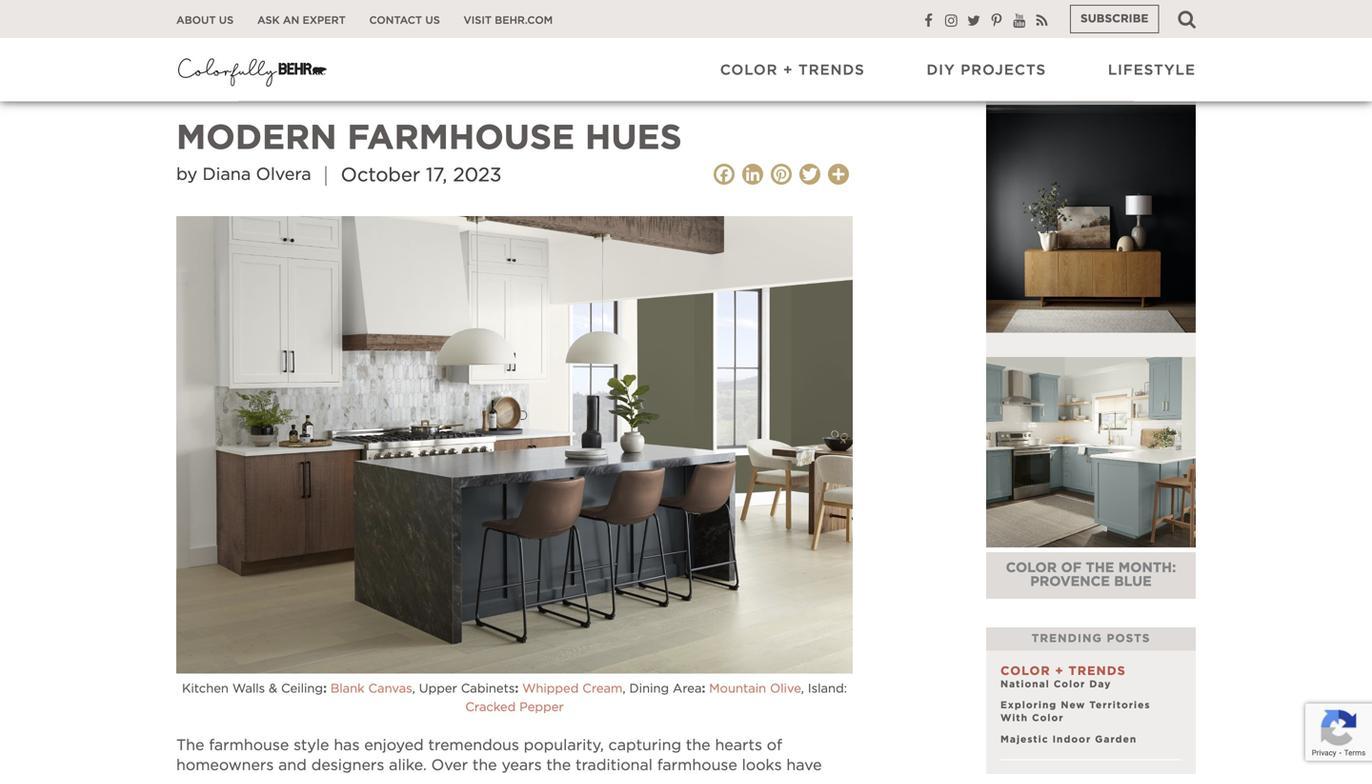 Task type: vqa. For each thing, say whether or not it's contained in the screenshot.
the ask an expert
yes



Task type: describe. For each thing, give the bounding box(es) containing it.
majestic indoor garden
[[1001, 735, 1137, 745]]

garden
[[1095, 735, 1137, 745]]

2024 color of the year: cracked pepper
[[998, 73, 1184, 99]]

color inside exploring new territories with color
[[1032, 714, 1064, 724]]

2024
[[998, 73, 1032, 85]]

color
[[1001, 666, 1051, 678]]

featured image image
[[986, 357, 1196, 548]]

posts
[[1107, 634, 1151, 645]]

october
[[341, 166, 420, 185]]

popularity,
[[524, 739, 604, 754]]

exploring new territories with color link
[[1001, 702, 1151, 724]]

color of the month: provence blue
[[1006, 562, 1176, 589]]

has
[[334, 739, 360, 754]]

visit behr.com link
[[464, 14, 553, 27]]

alike.
[[389, 759, 427, 774]]

tremendous
[[428, 739, 519, 754]]

contact
[[369, 15, 422, 26]]

national
[[1001, 680, 1050, 690]]

diy projects
[[927, 63, 1046, 78]]

the left 'hearts'
[[686, 739, 711, 754]]

color + trends
[[1001, 666, 1126, 678]]

color + trends link
[[720, 61, 865, 80]]

1 : from the left
[[323, 683, 327, 696]]

blue
[[1114, 576, 1152, 589]]

homeowners
[[176, 759, 274, 774]]

and
[[278, 759, 307, 774]]

the inside 2024 color of the year: cracked pepper
[[1112, 73, 1138, 85]]

mountain
[[709, 683, 766, 696]]

whipped
[[522, 683, 579, 696]]

trending
[[1032, 634, 1102, 645]]

visit behr.com
[[464, 15, 553, 26]]

walls
[[232, 683, 265, 696]]

modern
[[176, 122, 337, 156]]

olive
[[770, 683, 801, 696]]

national color day link
[[1001, 680, 1112, 690]]

1 vertical spatial farmhouse
[[657, 759, 737, 774]]

island:
[[808, 683, 847, 696]]

by
[[176, 166, 197, 184]]

capturing
[[609, 739, 681, 754]]

hues
[[585, 122, 682, 156]]

diy
[[927, 63, 956, 78]]

looks
[[742, 759, 782, 774]]

expert
[[303, 15, 346, 26]]

0 horizontal spatial farmhouse
[[209, 739, 289, 754]]

kitchen walls & ceiling : blank canvas , upper cabinets : whipped cream , dining area : mountain olive , island: cracked pepper
[[182, 683, 847, 714]]

ceiling
[[281, 683, 323, 696]]

cracked pepper link
[[465, 702, 564, 714]]

17,
[[426, 166, 447, 185]]

1 , from the left
[[412, 683, 415, 696]]

designers
[[311, 759, 384, 774]]

cracked inside 2024 color of the year: cracked pepper
[[1030, 87, 1095, 99]]

behr.com
[[495, 15, 553, 26]]

3 , from the left
[[801, 683, 804, 696]]

area
[[673, 683, 702, 696]]

1 horizontal spatial color + trends
[[720, 63, 865, 78]]

with
[[1001, 714, 1028, 724]]

day
[[1090, 680, 1112, 690]]

trending posts
[[1032, 634, 1151, 645]]

about
[[176, 15, 216, 26]]

lifestyle link
[[1108, 61, 1196, 80]]

october 17, 2023
[[341, 166, 502, 185]]

2 , from the left
[[623, 683, 626, 696]]

search image
[[1178, 10, 1196, 29]]

ask an expert
[[257, 15, 346, 26]]

whipped cream link
[[522, 683, 623, 696]]

visit
[[464, 15, 492, 26]]

canvas
[[368, 683, 412, 696]]

indoor
[[1053, 735, 1091, 745]]

kitchen
[[182, 683, 229, 696]]

exploring
[[1001, 702, 1057, 711]]

the farmhouse style has enjoyed tremendous popularity, capturing the hearts of homeowners and designers alike. over the years the traditional farmhouse looks hav
[[176, 739, 823, 775]]

subscribe link
[[1070, 5, 1159, 33]]

about us link
[[176, 14, 234, 27]]

new
[[1061, 702, 1086, 711]]

dining
[[629, 683, 669, 696]]

an open house interior concept, featuring a kitchen and dining room area.  the kitchen has a black color island and the dining room has a dark olive green accent wall. image
[[176, 217, 853, 674]]

pepper inside 2024 color of the year: cracked pepper
[[1100, 87, 1152, 99]]

olvera
[[256, 166, 311, 184]]

of inside 2024 color of the year: cracked pepper
[[1088, 73, 1107, 85]]



Task type: locate. For each thing, give the bounding box(es) containing it.
the down popularity,
[[546, 759, 571, 774]]

2 us from the left
[[425, 15, 440, 26]]

hearts
[[715, 739, 762, 754]]

contact us link
[[369, 14, 440, 27]]

majestic indoor garden link
[[1001, 735, 1137, 745]]

cracked down 2024
[[1030, 87, 1095, 99]]

1 horizontal spatial :
[[515, 683, 519, 696]]

colorfully behr image
[[176, 52, 329, 90]]

traditional
[[576, 759, 653, 774]]

us right "contact"
[[425, 15, 440, 26]]

0 horizontal spatial +
[[236, 69, 245, 82]]

, left "dining"
[[623, 683, 626, 696]]

month:
[[1119, 562, 1176, 576]]

farmhouse
[[209, 739, 289, 754], [657, 759, 737, 774]]

+
[[783, 63, 793, 78], [236, 69, 245, 82], [1055, 666, 1064, 678]]

1 vertical spatial pepper
[[519, 702, 564, 714]]

cracked inside kitchen walls & ceiling : blank canvas , upper cabinets : whipped cream , dining area : mountain olive , island: cracked pepper
[[465, 702, 516, 714]]

upper
[[419, 683, 457, 696]]

0 horizontal spatial trends
[[250, 69, 312, 82]]

the
[[1112, 73, 1138, 85], [1086, 562, 1114, 576], [686, 739, 711, 754], [473, 759, 497, 774], [546, 759, 571, 774]]

color inside color of the month: provence blue
[[1006, 562, 1057, 576]]

0 vertical spatial pepper
[[1100, 87, 1152, 99]]

3 : from the left
[[702, 683, 706, 696]]

0 horizontal spatial color + trends
[[176, 69, 312, 82]]

: up cracked pepper link
[[515, 683, 519, 696]]

2 vertical spatial of
[[767, 739, 782, 754]]

the down tremendous
[[473, 759, 497, 774]]

1 vertical spatial cracked
[[465, 702, 516, 714]]

0 horizontal spatial us
[[219, 15, 234, 26]]

the left month:
[[1086, 562, 1114, 576]]

an
[[283, 15, 299, 26]]

subscribe
[[1081, 13, 1149, 25]]

0 vertical spatial of
[[1088, 73, 1107, 85]]

mountain olive link
[[709, 683, 801, 696]]

cracked down cabinets
[[465, 702, 516, 714]]

of
[[1088, 73, 1107, 85], [1061, 562, 1082, 576], [767, 739, 782, 754]]

,
[[412, 683, 415, 696], [623, 683, 626, 696], [801, 683, 804, 696]]

1 horizontal spatial +
[[783, 63, 793, 78]]

, left island: at bottom
[[801, 683, 804, 696]]

us right 'about'
[[219, 15, 234, 26]]

the
[[176, 739, 204, 754]]

1 horizontal spatial ,
[[623, 683, 626, 696]]

diy projects link
[[927, 61, 1046, 80]]

pepper
[[1100, 87, 1152, 99], [519, 702, 564, 714]]

farmhouse
[[347, 122, 575, 156]]

cream
[[583, 683, 623, 696]]

us inside contact us link
[[425, 15, 440, 26]]

: left blank
[[323, 683, 327, 696]]

blank canvas link
[[331, 683, 412, 696]]

of up looks
[[767, 739, 782, 754]]

2023
[[453, 166, 502, 185]]

of inside color of the month: provence blue
[[1061, 562, 1082, 576]]

year:
[[1143, 73, 1184, 85]]

:
[[323, 683, 327, 696], [515, 683, 519, 696], [702, 683, 706, 696]]

2 horizontal spatial :
[[702, 683, 706, 696]]

1 horizontal spatial of
[[1061, 562, 1082, 576]]

trends
[[799, 63, 865, 78], [250, 69, 312, 82]]

exploring new territories with color
[[1001, 702, 1151, 724]]

0 horizontal spatial ,
[[412, 683, 415, 696]]

0 horizontal spatial pepper
[[519, 702, 564, 714]]

by diana olvera
[[176, 166, 311, 184]]

over
[[431, 759, 468, 774]]

pepper down lifestyle link on the right top of the page
[[1100, 87, 1152, 99]]

of left blue on the bottom right of the page
[[1061, 562, 1082, 576]]

0 vertical spatial cracked
[[1030, 87, 1095, 99]]

+ inside sidebar section
[[1055, 666, 1064, 678]]

ask
[[257, 15, 280, 26]]

majestic
[[1001, 735, 1049, 745]]

farmhouse up homeowners
[[209, 739, 289, 754]]

2 : from the left
[[515, 683, 519, 696]]

color of the month: provence blue link
[[1006, 562, 1176, 589]]

us for contact us
[[425, 15, 440, 26]]

style
[[294, 739, 329, 754]]

lifestyle
[[1108, 63, 1196, 78]]

pepper down the whipped
[[519, 702, 564, 714]]

cracked
[[1030, 87, 1095, 99], [465, 702, 516, 714]]

territories
[[1090, 702, 1151, 711]]

ask an expert link
[[257, 14, 346, 27]]

1 horizontal spatial us
[[425, 15, 440, 26]]

years
[[502, 759, 542, 774]]

2 horizontal spatial of
[[1088, 73, 1107, 85]]

of inside the farmhouse style has enjoyed tremendous popularity, capturing the hearts of homeowners and designers alike. over the years the traditional farmhouse looks hav
[[767, 739, 782, 754]]

of left lifestyle link on the right top of the page
[[1088, 73, 1107, 85]]

0 horizontal spatial :
[[323, 683, 327, 696]]

contact us
[[369, 15, 440, 26]]

cabinets
[[461, 683, 515, 696]]

the inside color of the month: provence blue
[[1086, 562, 1114, 576]]

2 horizontal spatial +
[[1055, 666, 1064, 678]]

0 vertical spatial farmhouse
[[209, 739, 289, 754]]

projects
[[961, 63, 1046, 78]]

farmhouse down 'hearts'
[[657, 759, 737, 774]]

1 horizontal spatial farmhouse
[[657, 759, 737, 774]]

0 horizontal spatial cracked
[[465, 702, 516, 714]]

diana
[[203, 166, 251, 184]]

1 horizontal spatial cracked
[[1030, 87, 1095, 99]]

&
[[269, 683, 277, 696]]

1 horizontal spatial pepper
[[1100, 87, 1152, 99]]

color + trends
[[720, 63, 865, 78], [176, 69, 312, 82]]

blank
[[331, 683, 365, 696]]

us inside about us link
[[219, 15, 234, 26]]

modern farmhouse hues
[[176, 122, 682, 156]]

color inside 2024 color of the year: cracked pepper
[[1037, 73, 1084, 85]]

pepper inside kitchen walls & ceiling : blank canvas , upper cabinets : whipped cream , dining area : mountain olive , island: cracked pepper
[[519, 702, 564, 714]]

provence
[[1030, 576, 1110, 589]]

: left mountain
[[702, 683, 706, 696]]

us
[[219, 15, 234, 26], [425, 15, 440, 26]]

2 horizontal spatial ,
[[801, 683, 804, 696]]

about us
[[176, 15, 234, 26]]

1 us from the left
[[219, 15, 234, 26]]

, left "upper"
[[412, 683, 415, 696]]

enjoyed
[[364, 739, 424, 754]]

1 vertical spatial of
[[1061, 562, 1082, 576]]

0 horizontal spatial of
[[767, 739, 782, 754]]

the left year:
[[1112, 73, 1138, 85]]

national color day
[[1001, 680, 1112, 690]]

sidebar section
[[986, 68, 1196, 775]]

us for about us
[[219, 15, 234, 26]]

trends
[[1069, 666, 1126, 678]]

1 horizontal spatial trends
[[799, 63, 865, 78]]



